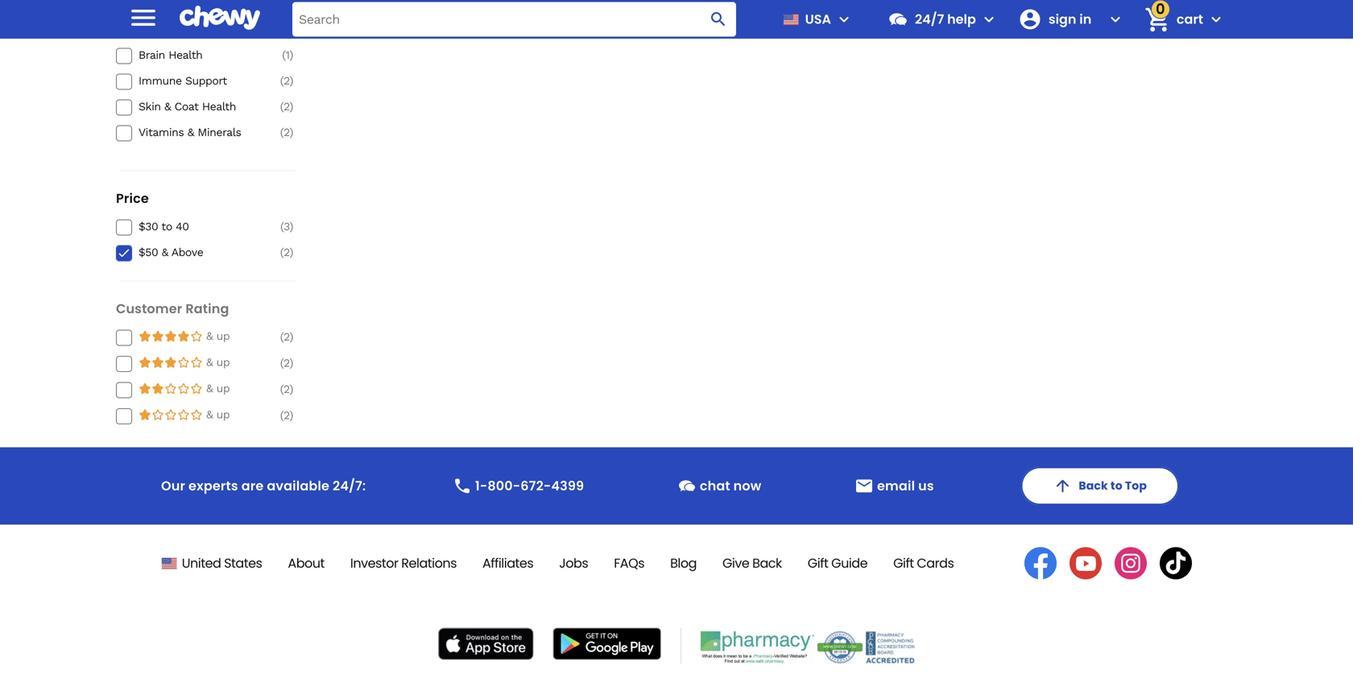 Task type: locate. For each thing, give the bounding box(es) containing it.
our experts are available 24/7:
[[161, 477, 366, 495]]

0 horizontal spatial to
[[161, 220, 172, 233]]

about
[[288, 554, 325, 572]]

3 & up from the top
[[206, 382, 230, 395]]

1 2 from the top
[[284, 74, 290, 87]]

health up minerals
[[202, 100, 236, 113]]

chewy home image
[[180, 0, 260, 36]]

relations
[[401, 554, 457, 572]]

9 ) from the top
[[290, 383, 293, 396]]

blog link
[[670, 554, 697, 572]]

up
[[216, 329, 230, 343], [216, 356, 230, 369], [216, 382, 230, 395], [216, 408, 230, 421]]

gift left "guide"
[[808, 554, 828, 572]]

health inside brain health link
[[169, 48, 203, 61]]

$30 to 40 link
[[139, 219, 253, 234]]

submit search image
[[709, 10, 728, 29]]

8 ) from the top
[[290, 356, 293, 370]]

give back link
[[723, 554, 782, 572]]

sign in link
[[1012, 0, 1103, 39]]

3 2 from the top
[[284, 125, 290, 139]]

1 ) from the top
[[290, 48, 293, 61]]

3 up from the top
[[216, 382, 230, 395]]

$50 & above link
[[139, 245, 253, 260]]

instagram image
[[1115, 547, 1147, 580]]

chewy support image
[[888, 9, 909, 30], [677, 477, 697, 496]]

cart link
[[1138, 0, 1204, 39]]

filled star image
[[139, 330, 151, 343], [151, 330, 164, 343], [164, 330, 177, 343], [190, 330, 203, 343], [139, 356, 151, 369], [164, 356, 177, 369], [177, 356, 190, 369], [139, 382, 151, 395], [151, 382, 164, 395], [164, 382, 177, 395], [177, 382, 190, 395], [151, 408, 164, 421], [177, 408, 190, 421]]

1 ( 2 ) from the top
[[280, 74, 293, 87]]

( 3 )
[[280, 220, 293, 233]]

chat now button
[[671, 470, 768, 502]]

cart menu image
[[1207, 10, 1226, 29]]

empty star image
[[177, 330, 190, 343], [190, 330, 203, 343], [151, 356, 164, 369], [164, 356, 177, 369], [177, 356, 190, 369], [139, 382, 151, 395], [177, 382, 190, 395], [139, 408, 151, 421], [190, 408, 203, 421]]

to
[[161, 220, 172, 233], [1111, 478, 1123, 494]]

health up 'immune support'
[[169, 48, 203, 61]]

filled star image
[[177, 330, 190, 343], [151, 356, 164, 369], [190, 356, 203, 369], [190, 382, 203, 395], [139, 408, 151, 421], [164, 408, 177, 421], [190, 408, 203, 421]]

4399
[[551, 477, 584, 495]]

2 vertical spatial health
[[202, 100, 236, 113]]

coat
[[175, 100, 199, 113]]

feature
[[163, 18, 214, 36]]

1 gift from the left
[[808, 554, 828, 572]]

& up
[[206, 329, 230, 343], [206, 356, 230, 369], [206, 382, 230, 395], [206, 408, 230, 421]]

health feature
[[116, 18, 214, 36]]

6 ) from the top
[[290, 246, 293, 259]]

8 ( 2 ) from the top
[[280, 409, 293, 422]]

gift left cards
[[893, 554, 914, 572]]

chewy support image inside chat now button
[[677, 477, 697, 496]]

1 horizontal spatial gift
[[893, 554, 914, 572]]

)
[[290, 48, 293, 61], [290, 74, 293, 87], [290, 100, 293, 113], [290, 125, 293, 139], [290, 220, 293, 233], [290, 246, 293, 259], [290, 330, 293, 343], [290, 356, 293, 370], [290, 383, 293, 396], [290, 409, 293, 422]]

united states button
[[161, 554, 262, 572]]

gift
[[808, 554, 828, 572], [893, 554, 914, 572]]

chat
[[700, 477, 730, 495]]

1 horizontal spatial back
[[1079, 478, 1108, 494]]

gift guide
[[808, 554, 868, 572]]

united
[[182, 554, 221, 572]]

empty star image
[[139, 330, 151, 343], [151, 330, 164, 343], [164, 330, 177, 343], [139, 356, 151, 369], [190, 356, 203, 369], [151, 382, 164, 395], [164, 382, 177, 395], [190, 382, 203, 395], [151, 408, 164, 421], [164, 408, 177, 421], [177, 408, 190, 421]]

back right give at the bottom right of the page
[[753, 554, 782, 572]]

Product search field
[[292, 2, 736, 37]]

6 ( 2 ) from the top
[[280, 356, 293, 370]]

immune
[[139, 74, 182, 87]]

chewy support image left 24/7
[[888, 9, 909, 30]]

0 horizontal spatial chewy support image
[[677, 477, 697, 496]]

1 up from the top
[[216, 329, 230, 343]]

0 horizontal spatial gift
[[808, 554, 828, 572]]

support
[[185, 74, 227, 87]]

40
[[176, 220, 189, 233]]

back left "top"
[[1079, 478, 1108, 494]]

sign in
[[1049, 10, 1092, 28]]

3
[[284, 220, 290, 233]]

chewy support image left chat
[[677, 477, 697, 496]]

6 2 from the top
[[284, 356, 290, 370]]

menu image
[[127, 1, 160, 34]]

health
[[116, 18, 160, 36], [169, 48, 203, 61], [202, 100, 236, 113]]

2 gift from the left
[[893, 554, 914, 572]]

1 vertical spatial chewy support image
[[677, 477, 697, 496]]

give back
[[723, 554, 782, 572]]

2
[[284, 74, 290, 87], [284, 100, 290, 113], [284, 125, 290, 139], [284, 246, 290, 259], [284, 330, 290, 343], [284, 356, 290, 370], [284, 383, 290, 396], [284, 409, 290, 422]]

24/7 help
[[915, 10, 976, 28]]

672-
[[521, 477, 551, 495]]

0 vertical spatial back
[[1079, 478, 1108, 494]]

0 horizontal spatial back
[[753, 554, 782, 572]]

customer rating
[[116, 300, 229, 318]]

help menu image
[[979, 10, 999, 29]]

( 1 )
[[282, 48, 293, 61]]

facebook image
[[1025, 547, 1057, 580]]

back
[[1079, 478, 1108, 494], [753, 554, 782, 572]]

0 vertical spatial health
[[116, 18, 160, 36]]

2 & up from the top
[[206, 356, 230, 369]]

health up brain
[[116, 18, 160, 36]]

$50
[[139, 246, 158, 259]]

to left "top"
[[1111, 478, 1123, 494]]

8 2 from the top
[[284, 409, 290, 422]]

800-
[[488, 477, 521, 495]]

vitamins
[[139, 125, 184, 139]]

about link
[[288, 554, 325, 572]]

24/7 help link
[[881, 0, 976, 39]]

gift cards link
[[893, 554, 954, 572]]

(
[[282, 48, 286, 61], [280, 74, 284, 87], [280, 100, 284, 113], [280, 125, 284, 139], [280, 220, 284, 233], [280, 246, 284, 259], [280, 330, 284, 343], [280, 356, 284, 370], [280, 383, 284, 396], [280, 409, 284, 422]]

our
[[161, 477, 185, 495]]

1
[[286, 48, 290, 61]]

chewy support image inside 24/7 help link
[[888, 9, 909, 30]]

5 ( 2 ) from the top
[[280, 330, 293, 343]]

chat now
[[700, 477, 762, 495]]

jobs
[[559, 554, 588, 572]]

1 vertical spatial to
[[1111, 478, 1123, 494]]

to inside button
[[1111, 478, 1123, 494]]

( 2 )
[[280, 74, 293, 87], [280, 100, 293, 113], [280, 125, 293, 139], [280, 246, 293, 259], [280, 330, 293, 343], [280, 356, 293, 370], [280, 383, 293, 396], [280, 409, 293, 422]]

guide
[[831, 554, 868, 572]]

1 vertical spatial health
[[169, 48, 203, 61]]

2 up from the top
[[216, 356, 230, 369]]

vitamins & minerals
[[139, 125, 241, 139]]

skin & coat health
[[139, 100, 236, 113]]

3 ) from the top
[[290, 100, 293, 113]]

blog
[[670, 554, 697, 572]]

$30
[[139, 220, 158, 233]]

gift for gift guide
[[808, 554, 828, 572]]

above
[[171, 246, 203, 259]]

2 ( 2 ) from the top
[[280, 100, 293, 113]]

back to top
[[1079, 478, 1147, 494]]

0 vertical spatial to
[[161, 220, 172, 233]]

10 ) from the top
[[290, 409, 293, 422]]

to for back
[[1111, 478, 1123, 494]]

to left 40
[[161, 220, 172, 233]]

1 horizontal spatial chewy support image
[[888, 9, 909, 30]]

1 horizontal spatial to
[[1111, 478, 1123, 494]]

brain health link
[[139, 48, 253, 62]]

download ios app image
[[438, 628, 534, 660]]

affiliates link
[[483, 554, 533, 572]]

0 vertical spatial chewy support image
[[888, 9, 909, 30]]



Task type: describe. For each thing, give the bounding box(es) containing it.
experts
[[189, 477, 238, 495]]

4 & up from the top
[[206, 408, 230, 421]]

menu image
[[835, 10, 854, 29]]

usa
[[805, 10, 831, 28]]

faqs link
[[614, 554, 645, 572]]

brain health
[[139, 48, 203, 61]]

usa button
[[777, 0, 854, 39]]

investor
[[350, 554, 398, 572]]

download android app image
[[553, 628, 661, 660]]

states
[[224, 554, 262, 572]]

skin & coat health link
[[139, 99, 253, 114]]

4 ) from the top
[[290, 125, 293, 139]]

in
[[1080, 10, 1092, 28]]

4 ( 2 ) from the top
[[280, 246, 293, 259]]

health inside skin & coat health link
[[202, 100, 236, 113]]

back to top button
[[1021, 467, 1179, 506]]

back inside button
[[1079, 478, 1108, 494]]

immune support link
[[139, 74, 253, 88]]

available
[[267, 477, 330, 495]]

email
[[877, 477, 915, 495]]

to for $30
[[161, 220, 172, 233]]

now
[[734, 477, 762, 495]]

tiktok image
[[1160, 547, 1192, 580]]

5 ) from the top
[[290, 220, 293, 233]]

$30 to 40
[[139, 220, 189, 233]]

5 2 from the top
[[284, 330, 290, 343]]

2 ) from the top
[[290, 74, 293, 87]]

1 vertical spatial back
[[753, 554, 782, 572]]

skin
[[139, 100, 161, 113]]

Search text field
[[292, 2, 736, 37]]

7 2 from the top
[[284, 383, 290, 396]]

investor relations link
[[350, 554, 457, 572]]

rating
[[186, 300, 229, 318]]

compounding pharmacy approved image
[[866, 632, 915, 664]]

1-800-672-4399 link
[[446, 470, 591, 502]]

price
[[116, 189, 149, 207]]

24/7
[[915, 10, 944, 28]]

united states
[[182, 554, 262, 572]]

gift for gift cards
[[893, 554, 914, 572]]

us
[[919, 477, 934, 495]]

7 ) from the top
[[290, 330, 293, 343]]

items image
[[1143, 5, 1172, 34]]

cart
[[1177, 10, 1204, 28]]

jobs link
[[559, 554, 588, 572]]

account menu image
[[1106, 10, 1125, 29]]

2 2 from the top
[[284, 100, 290, 113]]

4 2 from the top
[[284, 246, 290, 259]]

vitamins & minerals link
[[139, 125, 253, 140]]

brain
[[139, 48, 165, 61]]

sign
[[1049, 10, 1077, 28]]

youtube image
[[1070, 547, 1102, 580]]

customer
[[116, 300, 182, 318]]

email us
[[877, 477, 934, 495]]

1-800-672-4399
[[475, 477, 584, 495]]

7 ( 2 ) from the top
[[280, 383, 293, 396]]

affiliates
[[483, 554, 533, 572]]

help
[[947, 10, 976, 28]]

give
[[723, 554, 749, 572]]

3 ( 2 ) from the top
[[280, 125, 293, 139]]

faqs
[[614, 554, 645, 572]]

investor relations
[[350, 554, 457, 572]]

cards
[[917, 554, 954, 572]]

minerals
[[198, 125, 241, 139]]

chewy support image for chat now button
[[677, 477, 697, 496]]

24/7:
[[333, 477, 366, 495]]

are
[[241, 477, 264, 495]]

gift cards
[[893, 554, 954, 572]]

go to achc pharmacy accreditation image
[[701, 632, 814, 664]]

$50 & above
[[139, 246, 203, 259]]

legitscript approved image
[[818, 632, 863, 664]]

1 & up from the top
[[206, 329, 230, 343]]

immune support
[[139, 74, 227, 87]]

gift guide link
[[808, 554, 868, 572]]

chewy support image for 24/7 help link
[[888, 9, 909, 30]]

top
[[1125, 478, 1147, 494]]

1-
[[475, 477, 488, 495]]

email us link
[[848, 470, 941, 502]]

4 up from the top
[[216, 408, 230, 421]]



Task type: vqa. For each thing, say whether or not it's contained in the screenshot.
&
yes



